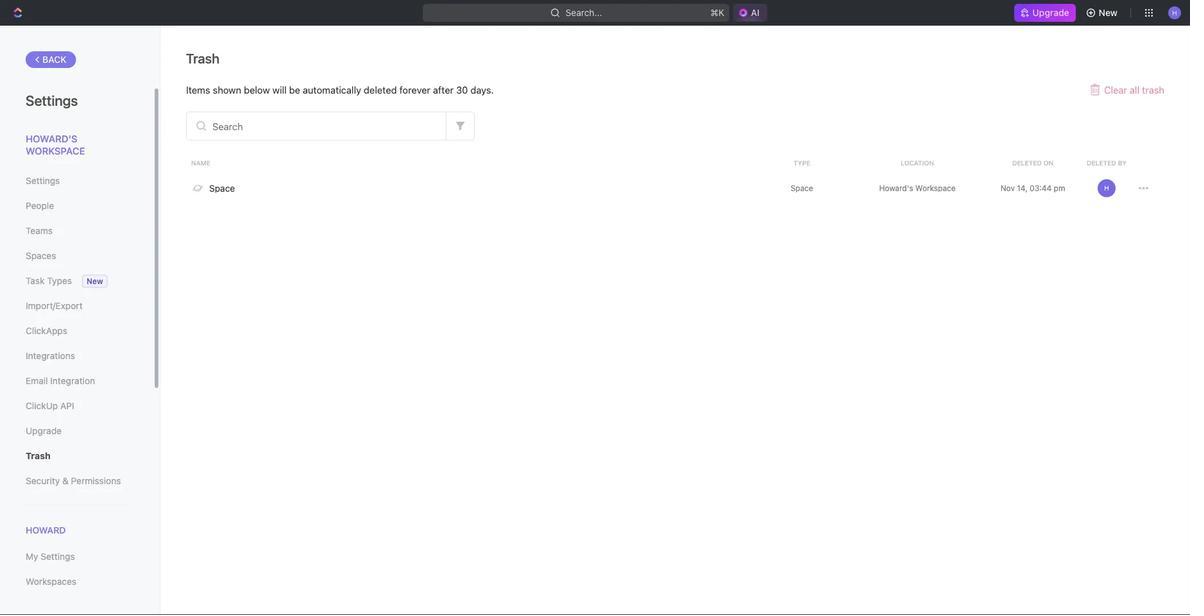 Task type: locate. For each thing, give the bounding box(es) containing it.
0 horizontal spatial space
[[209, 183, 235, 194]]

1 vertical spatial upgrade
[[26, 426, 62, 437]]

import/export link
[[26, 295, 128, 317]]

2 vertical spatial settings
[[41, 552, 75, 562]]

upgrade link up trash link
[[26, 420, 128, 442]]

0 vertical spatial h
[[1173, 9, 1178, 16]]

howard's workspace up settings link
[[26, 133, 85, 157]]

0 vertical spatial workspace
[[26, 145, 85, 157]]

0 horizontal spatial deleted
[[1013, 159, 1042, 167]]

1 horizontal spatial howard's workspace
[[880, 184, 956, 193]]

new
[[1099, 7, 1118, 18], [87, 277, 103, 286]]

0 horizontal spatial upgrade link
[[26, 420, 128, 442]]

0 vertical spatial new
[[1099, 7, 1118, 18]]

security & permissions link
[[26, 471, 128, 492]]

upgrade down clickup
[[26, 426, 62, 437]]

upgrade inside settings element
[[26, 426, 62, 437]]

workspace down location
[[916, 184, 956, 193]]

14,
[[1018, 184, 1028, 193]]

deleted on
[[1013, 159, 1054, 167]]

deleted by
[[1087, 159, 1127, 167]]

upgrade link left new "button"
[[1015, 4, 1076, 22]]

1 vertical spatial howard's workspace
[[880, 184, 956, 193]]

h inside "h" dropdown button
[[1173, 9, 1178, 16]]

workspace
[[26, 145, 85, 157], [916, 184, 956, 193]]

howard's up settings link
[[26, 133, 77, 144]]

workspaces link
[[26, 571, 128, 593]]

1 vertical spatial workspace
[[916, 184, 956, 193]]

0 vertical spatial howard's
[[26, 133, 77, 144]]

nov
[[1001, 184, 1015, 193]]

trash inside settings element
[[26, 451, 51, 462]]

0 horizontal spatial h
[[1105, 185, 1110, 192]]

1 vertical spatial new
[[87, 277, 103, 286]]

settings down back link
[[26, 92, 78, 108]]

1 vertical spatial h
[[1105, 185, 1110, 192]]

shown
[[213, 84, 241, 95]]

forever
[[400, 84, 431, 95]]

0 horizontal spatial howard's
[[26, 133, 77, 144]]

deleted for deleted on
[[1013, 159, 1042, 167]]

after
[[433, 84, 454, 95]]

howard's down location
[[880, 184, 914, 193]]

1 horizontal spatial upgrade
[[1033, 7, 1070, 18]]

teams
[[26, 226, 53, 236]]

deleted left by
[[1087, 159, 1117, 167]]

2 deleted from the left
[[1087, 159, 1117, 167]]

0 horizontal spatial upgrade
[[26, 426, 62, 437]]

space down name
[[209, 183, 235, 194]]

trash
[[186, 50, 220, 66], [26, 451, 51, 462]]

name
[[191, 159, 210, 167]]

trash up security
[[26, 451, 51, 462]]

permissions
[[71, 476, 121, 487]]

spaces link
[[26, 245, 128, 267]]

1 deleted from the left
[[1013, 159, 1042, 167]]

1 horizontal spatial trash
[[186, 50, 220, 66]]

deleted
[[1013, 159, 1042, 167], [1087, 159, 1117, 167]]

settings up people at the top left of page
[[26, 176, 60, 186]]

settings
[[26, 92, 78, 108], [26, 176, 60, 186], [41, 552, 75, 562]]

space
[[209, 183, 235, 194], [791, 184, 814, 193]]

settings right the my
[[41, 552, 75, 562]]

howard's workspace down location
[[880, 184, 956, 193]]

space down type
[[791, 184, 814, 193]]

⌘k
[[711, 7, 725, 18]]

1 vertical spatial trash
[[26, 451, 51, 462]]

new button
[[1081, 3, 1126, 23]]

workspaces
[[26, 577, 76, 587]]

security & permissions
[[26, 476, 121, 487]]

0 horizontal spatial new
[[87, 277, 103, 286]]

upgrade
[[1033, 7, 1070, 18], [26, 426, 62, 437]]

1 horizontal spatial howard's
[[880, 184, 914, 193]]

workspace up settings link
[[26, 145, 85, 157]]

clickapps link
[[26, 320, 128, 342]]

howard
[[26, 525, 66, 536]]

ai button
[[733, 4, 768, 22]]

1 horizontal spatial new
[[1099, 7, 1118, 18]]

1 horizontal spatial deleted
[[1087, 159, 1117, 167]]

howard's workspace
[[26, 133, 85, 157], [880, 184, 956, 193]]

h
[[1173, 9, 1178, 16], [1105, 185, 1110, 192]]

1 horizontal spatial h
[[1173, 9, 1178, 16]]

new inside settings element
[[87, 277, 103, 286]]

1 horizontal spatial upgrade link
[[1015, 4, 1076, 22]]

0 vertical spatial trash
[[186, 50, 220, 66]]

settings link
[[26, 170, 128, 192]]

deleted left on
[[1013, 159, 1042, 167]]

30
[[456, 84, 468, 95]]

03:44
[[1030, 184, 1052, 193]]

trash up items
[[186, 50, 220, 66]]

below
[[244, 84, 270, 95]]

0 vertical spatial howard's workspace
[[26, 133, 85, 157]]

0 horizontal spatial howard's workspace
[[26, 133, 85, 157]]

1 vertical spatial upgrade link
[[26, 420, 128, 442]]

by
[[1119, 159, 1127, 167]]

type
[[794, 159, 811, 167]]

new inside "button"
[[1099, 7, 1118, 18]]

howard's
[[26, 133, 77, 144], [880, 184, 914, 193]]

on
[[1044, 159, 1054, 167]]

0 horizontal spatial workspace
[[26, 145, 85, 157]]

task
[[26, 276, 45, 286]]

upgrade link
[[1015, 4, 1076, 22], [26, 420, 128, 442]]

workspace inside settings element
[[26, 145, 85, 157]]

integrations
[[26, 351, 75, 361]]

integrations link
[[26, 345, 128, 367]]

back link
[[26, 51, 76, 68]]

upgrade left new "button"
[[1033, 7, 1070, 18]]

0 horizontal spatial trash
[[26, 451, 51, 462]]



Task type: vqa. For each thing, say whether or not it's contained in the screenshot.
Business Time image inside Sidebar navigation
no



Task type: describe. For each thing, give the bounding box(es) containing it.
deleted for deleted by
[[1087, 159, 1117, 167]]

task types
[[26, 276, 72, 286]]

spaces
[[26, 251, 56, 261]]

ai
[[751, 7, 760, 18]]

dropdown menu image
[[1139, 184, 1149, 193]]

settings element
[[0, 26, 160, 616]]

nov 14, 03:44 pm
[[1001, 184, 1066, 193]]

&
[[62, 476, 69, 487]]

security
[[26, 476, 60, 487]]

1 vertical spatial settings
[[26, 176, 60, 186]]

trash link
[[26, 446, 128, 467]]

my settings
[[26, 552, 75, 562]]

clickapps
[[26, 326, 67, 336]]

my
[[26, 552, 38, 562]]

1 horizontal spatial workspace
[[916, 184, 956, 193]]

people
[[26, 201, 54, 211]]

days.
[[471, 84, 494, 95]]

teams link
[[26, 220, 128, 242]]

will
[[273, 84, 287, 95]]

integration
[[50, 376, 95, 386]]

types
[[47, 276, 72, 286]]

howard's workspace inside settings element
[[26, 133, 85, 157]]

0 vertical spatial upgrade link
[[1015, 4, 1076, 22]]

import/export
[[26, 301, 83, 311]]

0 vertical spatial settings
[[26, 92, 78, 108]]

h button
[[1165, 3, 1186, 23]]

clickup
[[26, 401, 58, 411]]

search...
[[566, 7, 603, 18]]

settings inside "link"
[[41, 552, 75, 562]]

email integration link
[[26, 370, 128, 392]]

Search text field
[[187, 112, 446, 140]]

my settings link
[[26, 546, 128, 568]]

deleted
[[364, 84, 397, 95]]

api
[[60, 401, 74, 411]]

0 vertical spatial upgrade
[[1033, 7, 1070, 18]]

automatically
[[303, 84, 361, 95]]

back
[[42, 54, 67, 65]]

clickup api
[[26, 401, 74, 411]]

location
[[901, 159, 935, 167]]

clear all trash
[[1105, 84, 1165, 95]]

pm
[[1054, 184, 1066, 193]]

people link
[[26, 195, 128, 217]]

email integration
[[26, 376, 95, 386]]

trash
[[1143, 84, 1165, 95]]

all
[[1130, 84, 1140, 95]]

1 horizontal spatial space
[[791, 184, 814, 193]]

email
[[26, 376, 48, 386]]

howard's inside howard's workspace
[[26, 133, 77, 144]]

be
[[289, 84, 300, 95]]

clickup api link
[[26, 395, 128, 417]]

clear
[[1105, 84, 1128, 95]]

items shown below will be automatically deleted forever after 30 days.
[[186, 84, 494, 95]]

items
[[186, 84, 210, 95]]

1 vertical spatial howard's
[[880, 184, 914, 193]]



